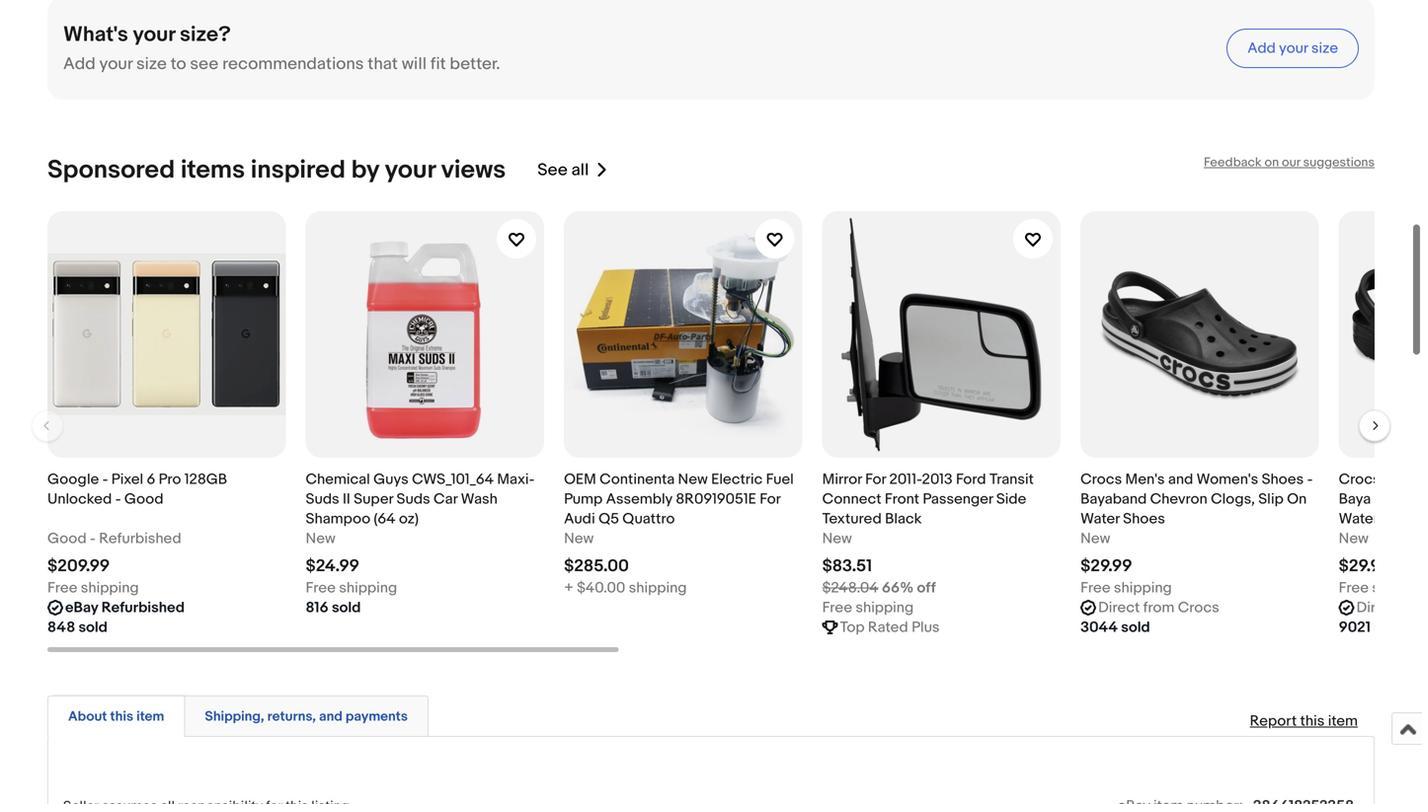 Task type: vqa. For each thing, say whether or not it's contained in the screenshot.


Task type: locate. For each thing, give the bounding box(es) containing it.
good inside google - pixel 6 pro 128gb unlocked - good
[[124, 491, 164, 509]]

new text field for $285.00
[[564, 529, 594, 549]]

0 vertical spatial for
[[865, 471, 886, 489]]

0 horizontal spatial size
[[136, 54, 167, 75]]

what's your size? add your size to see recommendations that will fit better.
[[63, 22, 500, 75]]

black
[[885, 511, 922, 528]]

1 horizontal spatial good
[[124, 491, 164, 509]]

free inside good - refurbished $209.99 free shipping
[[47, 580, 77, 598]]

quattro
[[622, 511, 675, 528]]

2 from from the left
[[1402, 600, 1422, 617]]

0 horizontal spatial $29.99 text field
[[1081, 557, 1132, 577]]

wash
[[461, 491, 498, 509]]

from inside text box
[[1402, 600, 1422, 617]]

and for shipping, returns, and payments
[[319, 709, 343, 726]]

sold for women's
[[1121, 619, 1150, 637]]

0 horizontal spatial suds
[[306, 491, 339, 509]]

pro
[[159, 471, 181, 489]]

item inside button
[[136, 709, 164, 726]]

new text field for $83.51
[[822, 529, 852, 549]]

0 horizontal spatial free shipping text field
[[1081, 579, 1172, 599]]

$29.99 text field
[[1081, 557, 1132, 577], [1339, 557, 1391, 577]]

$24.99 text field
[[306, 557, 359, 577]]

0 horizontal spatial from
[[1143, 600, 1175, 617]]

$29.99 text field for women's
[[1081, 557, 1132, 577]]

free up 9021
[[1339, 580, 1369, 598]]

3 new text field from the left
[[1339, 529, 1369, 549]]

2 $29.99 from the left
[[1339, 557, 1391, 577]]

this for about
[[110, 709, 133, 726]]

new down textured on the bottom of the page
[[822, 530, 852, 548]]

free down $248.04
[[822, 600, 852, 617]]

1 horizontal spatial free shipping text field
[[306, 579, 397, 599]]

men's for $29.99
[[1384, 471, 1422, 489]]

2 direct from the left
[[1357, 600, 1398, 617]]

sold
[[332, 600, 361, 617], [78, 619, 108, 637], [1121, 619, 1150, 637], [1374, 619, 1403, 637]]

$29.99 down water
[[1081, 557, 1132, 577]]

suds
[[306, 491, 339, 509], [397, 491, 430, 509]]

direct up 3044 sold
[[1098, 600, 1140, 617]]

0 horizontal spatial good
[[47, 530, 87, 548]]

free shipping text field up the ebay at the bottom left of page
[[47, 579, 139, 599]]

1 horizontal spatial suds
[[397, 491, 430, 509]]

views
[[441, 155, 506, 186]]

sold for $209.99
[[78, 619, 108, 637]]

water
[[1081, 511, 1120, 528]]

shoes
[[1262, 471, 1304, 489], [1123, 511, 1165, 528]]

sold for $29.99
[[1374, 619, 1403, 637]]

1 horizontal spatial crocs
[[1178, 600, 1219, 617]]

0 horizontal spatial and
[[319, 709, 343, 726]]

2 men's from the left
[[1384, 471, 1422, 489]]

direct from crocs
[[1098, 600, 1219, 617]]

add inside what's your size? add your size to see recommendations that will fit better.
[[63, 54, 96, 75]]

1 horizontal spatial add
[[1248, 40, 1276, 57]]

0 vertical spatial shoes
[[1262, 471, 1304, 489]]

- inside crocs men's and women's shoes - bayaband chevron clogs, slip on water shoes new $29.99 free shipping
[[1307, 471, 1313, 489]]

men's inside crocs men's and women's shoes - bayaband chevron clogs, slip on water shoes new $29.99 free shipping
[[1125, 471, 1165, 489]]

new text field for $29.99
[[1339, 529, 1369, 549]]

1 horizontal spatial this
[[1300, 713, 1325, 731]]

tab list containing about this item
[[47, 692, 1375, 738]]

direct
[[1098, 600, 1140, 617], [1357, 600, 1398, 617]]

and right returns,
[[319, 709, 343, 726]]

new up 8r0919051e
[[678, 471, 708, 489]]

better.
[[450, 54, 500, 75]]

- right women's
[[1307, 471, 1313, 489]]

on
[[1287, 491, 1307, 509]]

items
[[181, 155, 245, 186]]

2 suds from the left
[[397, 491, 430, 509]]

from up 3044 sold text box
[[1143, 600, 1175, 617]]

tab list
[[47, 692, 1375, 738]]

sold down direct from crocs text field
[[1121, 619, 1150, 637]]

and up chevron
[[1168, 471, 1193, 489]]

from up 9021 sold
[[1402, 600, 1422, 617]]

+
[[564, 580, 574, 598]]

men's for women's
[[1125, 471, 1165, 489]]

new text field up 'direct from' text box
[[1339, 529, 1369, 549]]

0 horizontal spatial new text field
[[306, 529, 336, 549]]

see
[[190, 54, 219, 75]]

about this item
[[68, 709, 164, 726]]

$285.00 text field
[[564, 557, 629, 577]]

and
[[1168, 471, 1193, 489], [319, 709, 343, 726]]

0 horizontal spatial item
[[136, 709, 164, 726]]

sold right '816'
[[332, 600, 361, 617]]

shoes down bayaband
[[1123, 511, 1165, 528]]

free shipping text field down $24.99
[[306, 579, 397, 599]]

guys
[[373, 471, 409, 489]]

report
[[1250, 713, 1297, 731]]

clogs,
[[1211, 491, 1255, 509]]

report this item
[[1250, 713, 1358, 731]]

from
[[1143, 600, 1175, 617], [1402, 600, 1422, 617]]

shipping up rated
[[856, 600, 914, 617]]

Free shipping text field
[[1081, 579, 1172, 599], [1339, 579, 1422, 599]]

848 sold text field
[[47, 618, 108, 638]]

2 new text field from the left
[[1081, 529, 1110, 549]]

free shipping text field up direct from
[[1339, 579, 1422, 599]]

men's inside crocs men's new $29.99 free shipping
[[1384, 471, 1422, 489]]

from for $29.99
[[1402, 600, 1422, 617]]

2 free shipping text field from the left
[[1339, 579, 1422, 599]]

top
[[840, 619, 865, 637]]

for down fuel
[[760, 491, 780, 509]]

free inside "chemical guys cws_101_64 maxi- suds ii super suds car wash shampoo (64 oz) new $24.99 free shipping 816 sold"
[[306, 580, 336, 598]]

New text field
[[564, 529, 594, 549], [822, 529, 852, 549]]

1 vertical spatial and
[[319, 709, 343, 726]]

free up '816'
[[306, 580, 336, 598]]

shipping inside good - refurbished $209.99 free shipping
[[81, 580, 139, 598]]

sold down the ebay at the bottom left of page
[[78, 619, 108, 637]]

shoes up slip at the bottom right of page
[[1262, 471, 1304, 489]]

free shipping text field up top
[[822, 599, 914, 618]]

shipping right the $40.00
[[629, 580, 687, 598]]

new text field down shampoo
[[306, 529, 336, 549]]

2013
[[922, 471, 953, 489]]

ii
[[343, 491, 350, 509]]

item right report
[[1328, 713, 1358, 731]]

1 vertical spatial shoes
[[1123, 511, 1165, 528]]

new inside 'mirror for 2011-2013 ford transit connect front passenger side textured black new $83.51 $248.04 66% off free shipping'
[[822, 530, 852, 548]]

add
[[1248, 40, 1276, 57], [63, 54, 96, 75]]

shipping inside crocs men's new $29.99 free shipping
[[1372, 580, 1422, 598]]

good up $209.99 text box
[[47, 530, 87, 548]]

New text field
[[306, 529, 336, 549], [1081, 529, 1110, 549], [1339, 529, 1369, 549]]

shipping up ebay refurbished
[[81, 580, 139, 598]]

for
[[865, 471, 886, 489], [760, 491, 780, 509]]

new text field down textured on the bottom of the page
[[822, 529, 852, 549]]

to
[[171, 54, 186, 75]]

1 men's from the left
[[1125, 471, 1165, 489]]

1 horizontal spatial men's
[[1384, 471, 1422, 489]]

textured
[[822, 511, 882, 528]]

add inside 'button'
[[1248, 40, 1276, 57]]

1 free shipping text field from the left
[[1081, 579, 1172, 599]]

816 sold text field
[[306, 599, 361, 618]]

your
[[133, 22, 175, 47], [1279, 40, 1308, 57], [99, 54, 132, 75], [385, 155, 435, 186]]

1 horizontal spatial size
[[1311, 40, 1338, 57]]

See all text field
[[537, 160, 589, 181]]

good
[[124, 491, 164, 509], [47, 530, 87, 548]]

shipping
[[81, 580, 139, 598], [339, 580, 397, 598], [629, 580, 687, 598], [1114, 580, 1172, 598], [1372, 580, 1422, 598], [856, 600, 914, 617]]

free up 3044
[[1081, 580, 1111, 598]]

$248.04
[[822, 580, 879, 598]]

item right about
[[136, 709, 164, 726]]

1 horizontal spatial for
[[865, 471, 886, 489]]

1 vertical spatial good
[[47, 530, 87, 548]]

fuel
[[766, 471, 794, 489]]

fit
[[431, 54, 446, 75]]

and inside button
[[319, 709, 343, 726]]

0 vertical spatial refurbished
[[99, 530, 181, 548]]

1 horizontal spatial and
[[1168, 471, 1193, 489]]

recommendations
[[222, 54, 364, 75]]

0 horizontal spatial this
[[110, 709, 133, 726]]

0 horizontal spatial men's
[[1125, 471, 1165, 489]]

0 horizontal spatial add
[[63, 54, 96, 75]]

women's
[[1197, 471, 1258, 489]]

0 horizontal spatial direct
[[1098, 600, 1140, 617]]

0 horizontal spatial shoes
[[1123, 511, 1165, 528]]

- up $209.99 text box
[[90, 530, 96, 548]]

direct up 9021 sold
[[1357, 600, 1398, 617]]

shipping, returns, and payments button
[[205, 708, 408, 727]]

2 horizontal spatial new text field
[[1339, 529, 1369, 549]]

new up 'direct from' text box
[[1339, 530, 1369, 548]]

continenta
[[600, 471, 675, 489]]

0 horizontal spatial for
[[760, 491, 780, 509]]

0 vertical spatial good
[[124, 491, 164, 509]]

item for report this item
[[1328, 713, 1358, 731]]

direct for women's
[[1098, 600, 1140, 617]]

1 horizontal spatial direct
[[1357, 600, 1398, 617]]

refurbished inside text box
[[101, 600, 185, 617]]

0 horizontal spatial crocs
[[1081, 471, 1122, 489]]

shipping inside 'mirror for 2011-2013 ford transit connect front passenger side textured black new $83.51 $248.04 66% off free shipping'
[[856, 600, 914, 617]]

0 horizontal spatial new text field
[[564, 529, 594, 549]]

feedback on our suggestions link
[[1204, 155, 1375, 170]]

free
[[47, 580, 77, 598], [306, 580, 336, 598], [1081, 580, 1111, 598], [1339, 580, 1369, 598], [822, 600, 852, 617]]

1 $29.99 text field from the left
[[1081, 557, 1132, 577]]

off
[[917, 580, 936, 598]]

refurbished down good - refurbished $209.99 free shipping
[[101, 600, 185, 617]]

size inside 'button'
[[1311, 40, 1338, 57]]

2 horizontal spatial crocs
[[1339, 471, 1380, 489]]

1 new text field from the left
[[306, 529, 336, 549]]

super
[[354, 491, 393, 509]]

2 horizontal spatial free shipping text field
[[822, 599, 914, 618]]

new text field for women's
[[1081, 529, 1110, 549]]

shipping, returns, and payments
[[205, 709, 408, 726]]

1 horizontal spatial $29.99 text field
[[1339, 557, 1391, 577]]

pump
[[564, 491, 603, 509]]

1 horizontal spatial $29.99
[[1339, 557, 1391, 577]]

item for about this item
[[136, 709, 164, 726]]

sold inside "chemical guys cws_101_64 maxi- suds ii super suds car wash shampoo (64 oz) new $24.99 free shipping 816 sold"
[[332, 600, 361, 617]]

add your size
[[1248, 40, 1338, 57]]

sold inside text field
[[78, 619, 108, 637]]

free inside 'mirror for 2011-2013 ford transit connect front passenger side textured black new $83.51 $248.04 66% off free shipping'
[[822, 600, 852, 617]]

2 $29.99 text field from the left
[[1339, 557, 1391, 577]]

men's
[[1125, 471, 1165, 489], [1384, 471, 1422, 489]]

feedback
[[1204, 155, 1262, 170]]

from inside text field
[[1143, 600, 1175, 617]]

suds up oz) at the left of page
[[397, 491, 430, 509]]

sold down direct from
[[1374, 619, 1403, 637]]

feedback on our suggestions
[[1204, 155, 1375, 170]]

ford
[[956, 471, 986, 489]]

$29.99 up direct from
[[1339, 557, 1391, 577]]

your inside 'button'
[[1279, 40, 1308, 57]]

new down water
[[1081, 530, 1110, 548]]

$24.99
[[306, 557, 359, 577]]

crocs inside crocs men's and women's shoes - bayaband chevron clogs, slip on water shoes new $29.99 free shipping
[[1081, 471, 1122, 489]]

shipping up direct from crocs
[[1114, 580, 1172, 598]]

suds left ii
[[306, 491, 339, 509]]

new inside "chemical guys cws_101_64 maxi- suds ii super suds car wash shampoo (64 oz) new $24.99 free shipping 816 sold"
[[306, 530, 336, 548]]

0 horizontal spatial $29.99
[[1081, 557, 1132, 577]]

new text field down water
[[1081, 529, 1110, 549]]

this right about
[[110, 709, 133, 726]]

1 horizontal spatial new text field
[[1081, 529, 1110, 549]]

1 horizontal spatial free shipping text field
[[1339, 579, 1422, 599]]

new
[[678, 471, 708, 489], [306, 530, 336, 548], [564, 530, 594, 548], [822, 530, 852, 548], [1081, 530, 1110, 548], [1339, 530, 1369, 548]]

2 new text field from the left
[[822, 529, 852, 549]]

1 new text field from the left
[[564, 529, 594, 549]]

crocs for $29.99
[[1339, 471, 1380, 489]]

1 vertical spatial refurbished
[[101, 600, 185, 617]]

0 horizontal spatial free shipping text field
[[47, 579, 139, 599]]

$29.99 text field up direct from
[[1339, 557, 1391, 577]]

free shipping text field for women's
[[1081, 579, 1172, 599]]

free shipping text field for $209.99
[[47, 579, 139, 599]]

1 horizontal spatial shoes
[[1262, 471, 1304, 489]]

and inside crocs men's and women's shoes - bayaband chevron clogs, slip on water shoes new $29.99 free shipping
[[1168, 471, 1193, 489]]

shipping inside oem continenta new electric fuel pump assembly 8r0919051e for audi q5 quattro new $285.00 + $40.00 shipping
[[629, 580, 687, 598]]

shipping up 816 sold 'text box'
[[339, 580, 397, 598]]

crocs inside text field
[[1178, 600, 1219, 617]]

this right report
[[1300, 713, 1325, 731]]

1 vertical spatial for
[[760, 491, 780, 509]]

new text field down audi
[[564, 529, 594, 549]]

Add your size to see recommendations that will fit better. text field
[[63, 54, 500, 75]]

refurbished down google - pixel 6 pro 128gb unlocked - good
[[99, 530, 181, 548]]

assembly
[[606, 491, 672, 509]]

Free shipping text field
[[47, 579, 139, 599], [306, 579, 397, 599], [822, 599, 914, 618]]

crocs
[[1081, 471, 1122, 489], [1339, 471, 1380, 489], [1178, 600, 1219, 617]]

shipping up direct from
[[1372, 580, 1422, 598]]

shipping,
[[205, 709, 264, 726]]

for left "2011-"
[[865, 471, 886, 489]]

free down $209.99
[[47, 580, 77, 598]]

this
[[110, 709, 133, 726], [1300, 713, 1325, 731]]

new down shampoo
[[306, 530, 336, 548]]

- inside good - refurbished $209.99 free shipping
[[90, 530, 96, 548]]

this inside button
[[110, 709, 133, 726]]

$29.99 text field down water
[[1081, 557, 1132, 577]]

connect
[[822, 491, 881, 509]]

good down 6
[[124, 491, 164, 509]]

$40.00
[[577, 580, 625, 598]]

0 vertical spatial and
[[1168, 471, 1193, 489]]

1 direct from the left
[[1098, 600, 1140, 617]]

1 from from the left
[[1143, 600, 1175, 617]]

1 horizontal spatial from
[[1402, 600, 1422, 617]]

1 horizontal spatial new text field
[[822, 529, 852, 549]]

direct from
[[1357, 600, 1422, 617]]

direct inside text field
[[1098, 600, 1140, 617]]

free shipping text field up direct from crocs
[[1081, 579, 1172, 599]]

1 $29.99 from the left
[[1081, 557, 1132, 577]]

1 horizontal spatial item
[[1328, 713, 1358, 731]]

direct inside text box
[[1357, 600, 1398, 617]]

$285.00
[[564, 557, 629, 577]]

crocs inside crocs men's new $29.99 free shipping
[[1339, 471, 1380, 489]]

front
[[885, 491, 919, 509]]



Task type: describe. For each thing, give the bounding box(es) containing it.
see all link
[[537, 155, 609, 186]]

mirror for 2011-2013 ford transit connect front passenger side textured black new $83.51 $248.04 66% off free shipping
[[822, 471, 1034, 617]]

chevron
[[1150, 491, 1208, 509]]

good - refurbished $209.99 free shipping
[[47, 530, 181, 598]]

from for women's
[[1143, 600, 1175, 617]]

9021 sold
[[1339, 619, 1403, 637]]

Top Rated Plus text field
[[840, 618, 940, 638]]

2011-
[[889, 471, 922, 489]]

ebay refurbished
[[65, 600, 185, 617]]

(64
[[374, 511, 396, 528]]

plus
[[912, 619, 940, 637]]

size inside what's your size? add your size to see recommendations that will fit better.
[[136, 54, 167, 75]]

new inside crocs men's and women's shoes - bayaband chevron clogs, slip on water shoes new $29.99 free shipping
[[1081, 530, 1110, 548]]

eBay Refurbished text field
[[65, 599, 185, 618]]

Direct from Crocs text field
[[1098, 599, 1219, 618]]

see
[[537, 160, 568, 181]]

+ $40.00 shipping text field
[[564, 579, 687, 599]]

sponsored items inspired by your views
[[47, 155, 506, 186]]

direct for $29.99
[[1357, 600, 1398, 617]]

for inside oem continenta new electric fuel pump assembly 8r0919051e for audi q5 quattro new $285.00 + $40.00 shipping
[[760, 491, 780, 509]]

free inside crocs men's new $29.99 free shipping
[[1339, 580, 1369, 598]]

Good - Refurbished text field
[[47, 529, 181, 549]]

128gb
[[184, 471, 227, 489]]

about
[[68, 709, 107, 726]]

for inside 'mirror for 2011-2013 ford transit connect front passenger side textured black new $83.51 $248.04 66% off free shipping'
[[865, 471, 886, 489]]

google
[[47, 471, 99, 489]]

6
[[147, 471, 155, 489]]

payments
[[346, 709, 408, 726]]

free shipping text field for $24.99
[[306, 579, 397, 599]]

$83.51 text field
[[822, 557, 872, 577]]

free shipping text field for $29.99
[[1339, 579, 1422, 599]]

all
[[571, 160, 589, 181]]

suggestions
[[1303, 155, 1375, 170]]

electric
[[711, 471, 763, 489]]

google - pixel 6 pro 128gb unlocked - good
[[47, 471, 227, 509]]

about this item button
[[68, 708, 164, 727]]

ebay
[[65, 600, 98, 617]]

shipping inside crocs men's and women's shoes - bayaband chevron clogs, slip on water shoes new $29.99 free shipping
[[1114, 580, 1172, 598]]

add your size button
[[1227, 29, 1359, 68]]

free inside crocs men's and women's shoes - bayaband chevron clogs, slip on water shoes new $29.99 free shipping
[[1081, 580, 1111, 598]]

Direct from text field
[[1357, 599, 1422, 618]]

- left pixel
[[102, 471, 108, 489]]

mirror
[[822, 471, 862, 489]]

audi
[[564, 511, 595, 528]]

3044 sold
[[1081, 619, 1150, 637]]

1 suds from the left
[[306, 491, 339, 509]]

on
[[1265, 155, 1279, 170]]

returns,
[[267, 709, 316, 726]]

car
[[434, 491, 458, 509]]

8r0919051e
[[676, 491, 756, 509]]

$83.51
[[822, 557, 872, 577]]

rated
[[868, 619, 908, 637]]

3044 sold text field
[[1081, 618, 1150, 638]]

passenger
[[923, 491, 993, 509]]

refurbished inside good - refurbished $209.99 free shipping
[[99, 530, 181, 548]]

will
[[402, 54, 427, 75]]

top rated plus
[[840, 619, 940, 637]]

816
[[306, 600, 329, 617]]

oz)
[[399, 511, 419, 528]]

cws_101_64
[[412, 471, 494, 489]]

66%
[[882, 580, 914, 598]]

$209.99 text field
[[47, 557, 110, 577]]

see all
[[537, 160, 589, 181]]

$29.99 inside crocs men's and women's shoes - bayaband chevron clogs, slip on water shoes new $29.99 free shipping
[[1081, 557, 1132, 577]]

- down pixel
[[115, 491, 121, 509]]

shampoo
[[306, 511, 370, 528]]

$209.99
[[47, 557, 110, 577]]

side
[[996, 491, 1026, 509]]

good inside good - refurbished $209.99 free shipping
[[47, 530, 87, 548]]

9021
[[1339, 619, 1371, 637]]

bayaband
[[1081, 491, 1147, 509]]

previous price $248.04 66% off text field
[[822, 579, 936, 599]]

oem continenta new electric fuel pump assembly 8r0919051e for audi q5 quattro new $285.00 + $40.00 shipping
[[564, 471, 794, 598]]

new inside crocs men's new $29.99 free shipping
[[1339, 530, 1369, 548]]

and for crocs men's and women's shoes - bayaband chevron clogs, slip on water shoes new $29.99 free shipping
[[1168, 471, 1193, 489]]

crocs for women's
[[1081, 471, 1122, 489]]

new down audi
[[564, 530, 594, 548]]

sponsored
[[47, 155, 175, 186]]

unlocked
[[47, 491, 112, 509]]

$29.99 text field for $29.99
[[1339, 557, 1391, 577]]

848
[[47, 619, 75, 637]]

crocs men's new $29.99 free shipping
[[1339, 471, 1422, 598]]

oem
[[564, 471, 596, 489]]

q5
[[599, 511, 619, 528]]

by
[[351, 155, 379, 186]]

pixel
[[111, 471, 143, 489]]

chemical guys cws_101_64 maxi- suds ii super suds car wash shampoo (64 oz) new $24.99 free shipping 816 sold
[[306, 471, 535, 617]]

report this item link
[[1240, 703, 1368, 741]]

size?
[[180, 22, 231, 47]]

9021 sold text field
[[1339, 618, 1403, 638]]

our
[[1282, 155, 1300, 170]]

3044
[[1081, 619, 1118, 637]]

that
[[368, 54, 398, 75]]

$29.99 inside crocs men's new $29.99 free shipping
[[1339, 557, 1391, 577]]

what's
[[63, 22, 128, 47]]

848 sold
[[47, 619, 108, 637]]

this for report
[[1300, 713, 1325, 731]]

shipping inside "chemical guys cws_101_64 maxi- suds ii super suds car wash shampoo (64 oz) new $24.99 free shipping 816 sold"
[[339, 580, 397, 598]]

maxi-
[[497, 471, 535, 489]]



